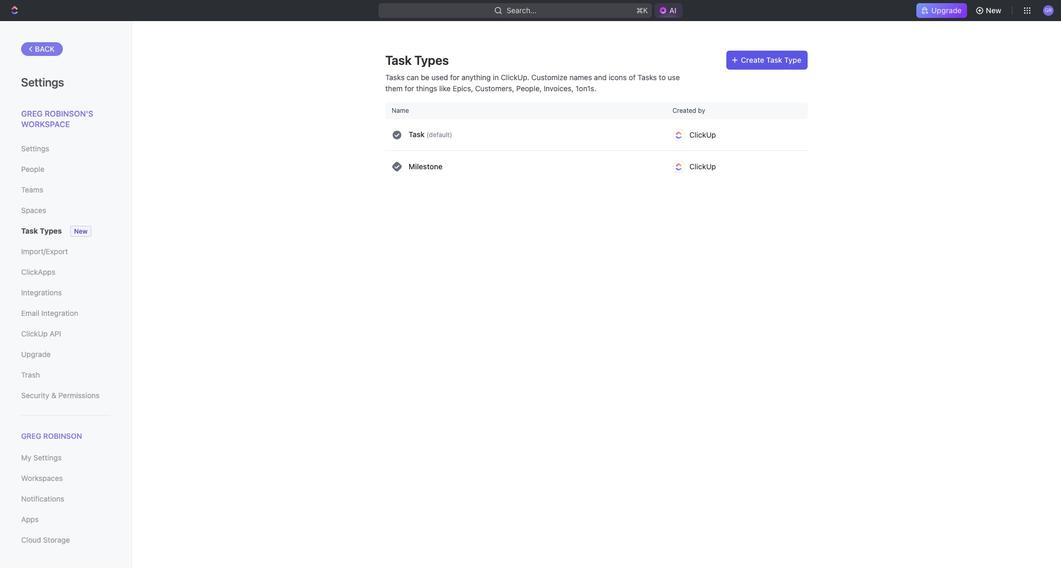Task type: vqa. For each thing, say whether or not it's contained in the screenshot.
used
yes



Task type: locate. For each thing, give the bounding box(es) containing it.
invoices,
[[544, 84, 574, 93]]

robinson
[[43, 432, 82, 441]]

them
[[386, 84, 403, 93]]

names
[[570, 73, 592, 82]]

1 greg from the top
[[21, 109, 43, 118]]

1 horizontal spatial types
[[415, 53, 449, 68]]

epics,
[[453, 84, 474, 93]]

task types up import/export
[[21, 227, 62, 236]]

0 vertical spatial greg
[[21, 109, 43, 118]]

by
[[699, 107, 706, 115]]

&
[[51, 391, 56, 400]]

security
[[21, 391, 49, 400]]

1 vertical spatial upgrade
[[21, 350, 51, 359]]

new
[[987, 6, 1002, 15], [74, 228, 88, 236]]

2 vertical spatial settings
[[33, 454, 62, 463]]

anything
[[462, 73, 491, 82]]

apps
[[21, 516, 39, 525]]

1 vertical spatial settings
[[21, 144, 49, 153]]

clickup for milestone
[[690, 162, 717, 171]]

0 horizontal spatial task types
[[21, 227, 62, 236]]

1 horizontal spatial task types
[[386, 53, 449, 68]]

to
[[659, 73, 666, 82]]

milestone
[[409, 162, 443, 171]]

1 vertical spatial greg
[[21, 432, 41, 441]]

task (default)
[[409, 130, 453, 139]]

1 horizontal spatial tasks
[[638, 73, 657, 82]]

email integration link
[[21, 305, 110, 323]]

0 vertical spatial new
[[987, 6, 1002, 15]]

1 vertical spatial task types
[[21, 227, 62, 236]]

for down can
[[405, 84, 415, 93]]

1 vertical spatial for
[[405, 84, 415, 93]]

clickapps
[[21, 268, 55, 277]]

0 horizontal spatial upgrade link
[[21, 346, 110, 364]]

task inside settings element
[[21, 227, 38, 236]]

types up import/export
[[40, 227, 62, 236]]

integrations link
[[21, 284, 110, 302]]

task types
[[386, 53, 449, 68], [21, 227, 62, 236]]

created by
[[673, 107, 706, 115]]

2 greg from the top
[[21, 432, 41, 441]]

1on1s.
[[576, 84, 597, 93]]

ai
[[670, 6, 677, 15]]

customers,
[[476, 84, 515, 93]]

upgrade inside settings element
[[21, 350, 51, 359]]

upgrade link down clickup api "link"
[[21, 346, 110, 364]]

0 horizontal spatial tasks
[[386, 73, 405, 82]]

of
[[629, 73, 636, 82]]

upgrade down clickup api
[[21, 350, 51, 359]]

clickup
[[690, 130, 717, 139], [690, 162, 717, 171], [21, 330, 48, 339]]

be
[[421, 73, 430, 82]]

robinson's
[[45, 109, 93, 118]]

create task type
[[742, 55, 802, 64]]

for up epics,
[[450, 73, 460, 82]]

greg robinson
[[21, 432, 82, 441]]

0 horizontal spatial types
[[40, 227, 62, 236]]

0 vertical spatial upgrade link
[[917, 3, 968, 18]]

tasks
[[386, 73, 405, 82], [638, 73, 657, 82]]

greg up the my on the bottom left of the page
[[21, 432, 41, 441]]

0 vertical spatial clickup
[[690, 130, 717, 139]]

greg
[[21, 109, 43, 118], [21, 432, 41, 441]]

0 horizontal spatial for
[[405, 84, 415, 93]]

create
[[742, 55, 765, 64]]

tasks can be used for anything in clickup. customize names and icons of tasks to use them for things like epics, customers, people, invoices, 1on1s.
[[386, 73, 680, 93]]

upgrade link left new button on the top right
[[917, 3, 968, 18]]

name
[[392, 107, 409, 115]]

task types inside settings element
[[21, 227, 62, 236]]

settings inside my settings link
[[33, 454, 62, 463]]

0 vertical spatial for
[[450, 73, 460, 82]]

upgrade
[[932, 6, 962, 15], [21, 350, 51, 359]]

1 vertical spatial clickup
[[690, 162, 717, 171]]

settings right the my on the bottom left of the page
[[33, 454, 62, 463]]

0 vertical spatial upgrade
[[932, 6, 962, 15]]

spaces link
[[21, 202, 110, 220]]

clickup api
[[21, 330, 61, 339]]

1 vertical spatial types
[[40, 227, 62, 236]]

clickapps link
[[21, 264, 110, 282]]

types
[[415, 53, 449, 68], [40, 227, 62, 236]]

0 vertical spatial settings
[[21, 76, 64, 89]]

integrations
[[21, 288, 62, 297]]

used
[[432, 73, 448, 82]]

like
[[440, 84, 451, 93]]

2 vertical spatial clickup
[[21, 330, 48, 339]]

gr
[[1045, 7, 1053, 13]]

settings down back link
[[21, 76, 64, 89]]

task left type
[[767, 55, 783, 64]]

settings up people at the top of page
[[21, 144, 49, 153]]

task down spaces
[[21, 227, 38, 236]]

api
[[50, 330, 61, 339]]

tasks left the to at top
[[638, 73, 657, 82]]

0 horizontal spatial upgrade
[[21, 350, 51, 359]]

task left (default)
[[409, 130, 425, 139]]

types up the be
[[415, 53, 449, 68]]

trash link
[[21, 367, 110, 385]]

for
[[450, 73, 460, 82], [405, 84, 415, 93]]

0 horizontal spatial new
[[74, 228, 88, 236]]

tasks up them
[[386, 73, 405, 82]]

task
[[386, 53, 412, 68], [767, 55, 783, 64], [409, 130, 425, 139], [21, 227, 38, 236]]

1 horizontal spatial new
[[987, 6, 1002, 15]]

type
[[785, 55, 802, 64]]

1 vertical spatial new
[[74, 228, 88, 236]]

back
[[35, 44, 55, 53]]

task up can
[[386, 53, 412, 68]]

greg inside greg robinson's workspace
[[21, 109, 43, 118]]

2 tasks from the left
[[638, 73, 657, 82]]

permissions
[[58, 391, 100, 400]]

settings
[[21, 76, 64, 89], [21, 144, 49, 153], [33, 454, 62, 463]]

upgrade left new button on the top right
[[932, 6, 962, 15]]

greg up workspace
[[21, 109, 43, 118]]

cloud storage link
[[21, 532, 110, 550]]

task types up can
[[386, 53, 449, 68]]

1 horizontal spatial for
[[450, 73, 460, 82]]

teams link
[[21, 181, 110, 199]]

greg for greg robinson
[[21, 432, 41, 441]]

greg for greg robinson's workspace
[[21, 109, 43, 118]]

upgrade link
[[917, 3, 968, 18], [21, 346, 110, 364]]

created
[[673, 107, 697, 115]]

and
[[594, 73, 607, 82]]

people
[[21, 165, 44, 174]]



Task type: describe. For each thing, give the bounding box(es) containing it.
clickup api link
[[21, 325, 110, 343]]

create task type button
[[727, 51, 808, 70]]

settings element
[[0, 21, 132, 569]]

customize
[[532, 73, 568, 82]]

new inside new button
[[987, 6, 1002, 15]]

settings inside settings link
[[21, 144, 49, 153]]

my
[[21, 454, 31, 463]]

search...
[[507, 6, 537, 15]]

notifications
[[21, 495, 64, 504]]

apps link
[[21, 512, 110, 529]]

spaces
[[21, 206, 46, 215]]

new inside settings element
[[74, 228, 88, 236]]

clickup.
[[501, 73, 530, 82]]

new button
[[972, 2, 1009, 19]]

my settings link
[[21, 450, 110, 468]]

ai button
[[655, 3, 683, 18]]

integration
[[41, 309, 78, 318]]

people link
[[21, 161, 110, 179]]

gr button
[[1041, 2, 1058, 19]]

workspaces link
[[21, 470, 110, 488]]

security & permissions
[[21, 391, 100, 400]]

icons
[[609, 73, 627, 82]]

task inside button
[[767, 55, 783, 64]]

workspace
[[21, 119, 70, 129]]

cloud
[[21, 536, 41, 545]]

greg robinson's workspace
[[21, 109, 93, 129]]

1 horizontal spatial upgrade link
[[917, 3, 968, 18]]

(default)
[[427, 131, 453, 139]]

my settings
[[21, 454, 62, 463]]

clickup for task
[[690, 130, 717, 139]]

use
[[668, 73, 680, 82]]

notifications link
[[21, 491, 110, 509]]

settings link
[[21, 140, 110, 158]]

teams
[[21, 185, 43, 194]]

people,
[[517, 84, 542, 93]]

workspaces
[[21, 475, 63, 484]]

types inside settings element
[[40, 227, 62, 236]]

storage
[[43, 536, 70, 545]]

cloud storage
[[21, 536, 70, 545]]

import/export link
[[21, 243, 110, 261]]

0 vertical spatial task types
[[386, 53, 449, 68]]

import/export
[[21, 247, 68, 256]]

1 vertical spatial upgrade link
[[21, 346, 110, 364]]

⌘k
[[637, 6, 648, 15]]

can
[[407, 73, 419, 82]]

1 tasks from the left
[[386, 73, 405, 82]]

trash
[[21, 371, 40, 380]]

in
[[493, 73, 499, 82]]

security & permissions link
[[21, 387, 110, 405]]

clickup inside "link"
[[21, 330, 48, 339]]

back link
[[21, 42, 63, 56]]

1 horizontal spatial upgrade
[[932, 6, 962, 15]]

email integration
[[21, 309, 78, 318]]

0 vertical spatial types
[[415, 53, 449, 68]]

email
[[21, 309, 39, 318]]

things
[[417, 84, 438, 93]]



